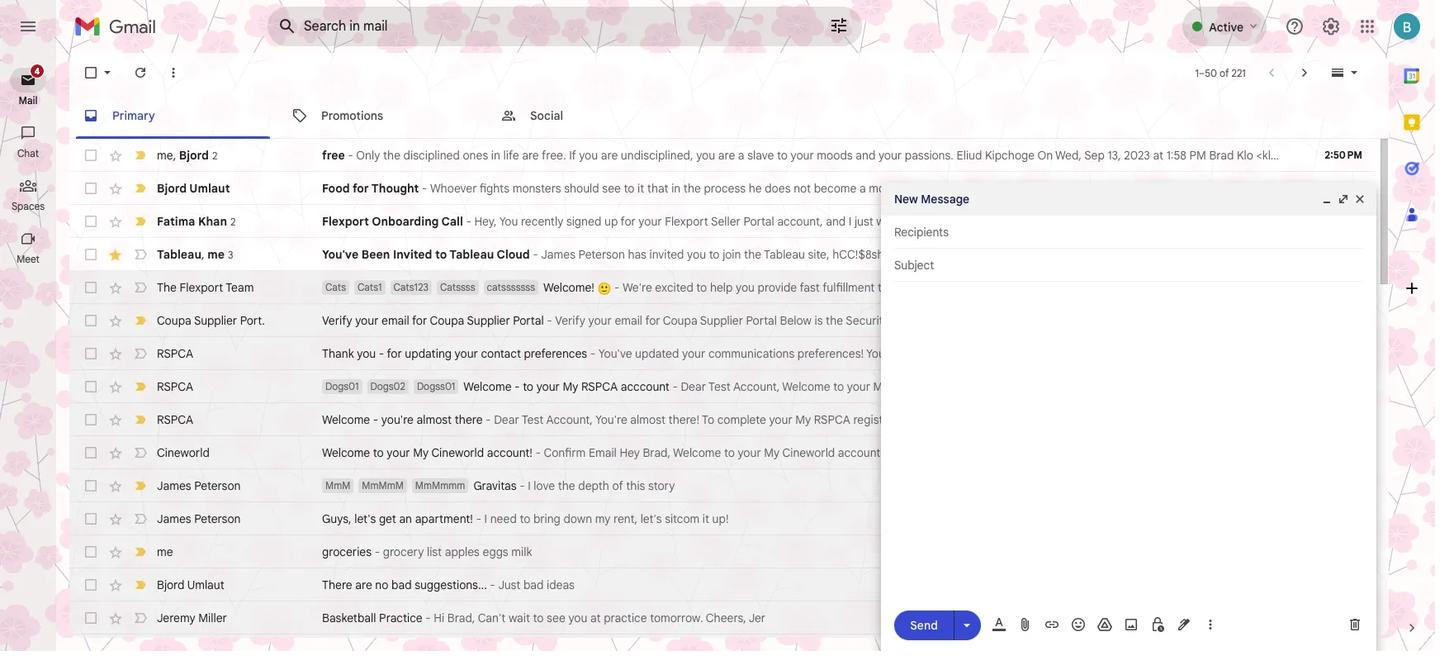 Task type: locate. For each thing, give the bounding box(es) containing it.
just
[[499, 578, 521, 592]]

1 vertical spatial i
[[528, 478, 531, 493]]

supplier down join
[[700, 313, 744, 328]]

1 cineworld from the left
[[157, 445, 210, 460]]

send
[[911, 618, 938, 632]]

0 horizontal spatial and
[[826, 214, 846, 229]]

0 horizontal spatial almost
[[417, 412, 452, 427]]

1 horizontal spatial bad
[[524, 578, 544, 592]]

row containing fatima khan
[[69, 205, 1436, 238]]

if
[[569, 148, 576, 163], [1131, 313, 1138, 328], [1203, 346, 1210, 361]]

2 right khan
[[231, 215, 236, 228]]

rent,
[[614, 511, 638, 526]]

verify
[[994, 313, 1024, 328], [1019, 412, 1048, 427]]

coupa down the
[[157, 313, 192, 328]]

0 horizontal spatial signed
[[567, 214, 602, 229]]

cell for you've updated your communications preferences! you've successfully updated your communications preferences. if you did not make this change, please conta
[[1317, 345, 1376, 362]]

1 vertical spatial peterson
[[194, 478, 241, 493]]

let's left get
[[355, 511, 376, 526]]

let's right rent,
[[641, 511, 662, 526]]

0 vertical spatial verify
[[994, 313, 1024, 328]]

data right with
[[1005, 247, 1029, 262]]

1 vertical spatial bjord
[[157, 181, 187, 196]]

1 vertical spatial not
[[1182, 313, 1199, 328]]

2 horizontal spatial i
[[849, 214, 852, 229]]

free - only the disciplined ones in life are free. if you are undisciplined, you are a slave to your moods and your passions. eliud kipchoge on wed, sep 13, 2023 at 1:58 pm brad klo <klobrad84@gmail.com
[[322, 148, 1380, 163]]

navigation containing mail
[[0, 53, 58, 651]]

2 horizontal spatial tableau
[[764, 247, 805, 262]]

🙂 image
[[598, 282, 612, 296]]

you right or
[[1420, 214, 1436, 229]]

1 horizontal spatial account,
[[734, 379, 780, 394]]

and right moods
[[856, 148, 876, 163]]

of right depth
[[613, 478, 623, 493]]

1 horizontal spatial at
[[1154, 148, 1164, 163]]

you've been invited to tableau cloud - james peterson has invited you to join the tableau site, hcc!$8sh#dkhmc. interact with data to inform your decisions. customize data visualizations to answer yo
[[322, 247, 1388, 262]]

it left up!
[[703, 511, 710, 526]]

12 row from the top
[[69, 502, 1376, 535]]

you up process
[[697, 148, 716, 163]]

2 bjord umlaut from the top
[[157, 578, 225, 592]]

not down "so"
[[1182, 313, 1199, 328]]

bjord up "fatima" at the top left
[[157, 181, 187, 196]]

1 horizontal spatial brad,
[[643, 445, 671, 460]]

2 communications from the left
[[1044, 346, 1130, 361]]

close image
[[1354, 193, 1367, 206]]

toggle confidential mode image
[[1150, 616, 1167, 633]]

for right food
[[353, 181, 369, 196]]

5 cell from the top
[[1317, 511, 1376, 527]]

2 vertical spatial if
[[1203, 346, 1210, 361]]

sep 28
[[1333, 281, 1363, 293]]

bjord down primary tab
[[179, 147, 209, 162]]

to
[[777, 148, 788, 163], [624, 181, 635, 196], [918, 214, 929, 229], [435, 247, 447, 262], [709, 247, 720, 262], [1032, 247, 1043, 262], [1321, 247, 1332, 262], [697, 280, 707, 295], [878, 280, 889, 295], [1382, 280, 1393, 295], [981, 313, 992, 328], [523, 379, 534, 394], [834, 379, 844, 394], [1232, 379, 1243, 394], [1005, 412, 1016, 427], [373, 445, 384, 460], [725, 445, 735, 460], [955, 445, 966, 460], [1263, 445, 1274, 460], [520, 511, 531, 526], [533, 611, 544, 625]]

visualizations
[[1248, 247, 1318, 262]]

promotions
[[321, 108, 383, 123]]

29
[[1352, 248, 1363, 260]]

0 horizontal spatial i
[[485, 511, 488, 526]]

cell for verify your email for coupa supplier portal below is the security code necessary to verify your email. 903032 if you did not make this request, you can ignore this email. 
[[1317, 312, 1376, 329]]

account, up confirm
[[547, 412, 593, 427]]

10 row from the top
[[69, 436, 1393, 469]]

0 horizontal spatial email.
[[1053, 313, 1084, 328]]

1 horizontal spatial make
[[1274, 346, 1302, 361]]

- left confirm
[[536, 445, 541, 460]]

9 row from the top
[[69, 403, 1376, 436]]

change,
[[1328, 346, 1370, 361]]

spaces heading
[[0, 200, 56, 213]]

refresh image
[[132, 64, 149, 81]]

peterson
[[579, 247, 625, 262], [194, 478, 241, 493], [194, 511, 241, 526]]

help left boost at the right of the page
[[999, 280, 1022, 295]]

is right below
[[815, 313, 823, 328]]

1 horizontal spatial see
[[602, 181, 621, 196]]

1 horizontal spatial let's
[[641, 511, 662, 526]]

you right thank
[[357, 346, 376, 361]]

2 vertical spatial of
[[613, 478, 623, 493]]

chat
[[17, 147, 39, 159]]

cineworld
[[157, 445, 210, 460], [432, 445, 484, 460], [783, 445, 836, 460]]

has
[[628, 247, 647, 262]]

up,
[[1119, 379, 1135, 394]]

this right ignore
[[1382, 313, 1401, 328]]

bad right no
[[392, 578, 412, 592]]

eggs
[[483, 544, 509, 559]]

conta
[[1410, 346, 1436, 361]]

cell
[[1317, 312, 1376, 329], [1317, 345, 1376, 362], [1317, 378, 1376, 395], [1317, 478, 1376, 494], [1317, 511, 1376, 527], [1317, 544, 1376, 560]]

None checkbox
[[83, 64, 99, 81], [83, 180, 99, 197], [83, 213, 99, 230], [83, 312, 99, 329], [83, 411, 99, 428], [83, 444, 99, 461], [83, 511, 99, 527], [83, 544, 99, 560], [83, 577, 99, 593], [83, 610, 99, 626], [83, 64, 99, 81], [83, 180, 99, 197], [83, 213, 99, 230], [83, 312, 99, 329], [83, 411, 99, 428], [83, 444, 99, 461], [83, 511, 99, 527], [83, 544, 99, 560], [83, 577, 99, 593], [83, 610, 99, 626]]

an
[[1092, 181, 1105, 196], [399, 511, 412, 526]]

did up discover
[[1235, 346, 1251, 361]]

jeremy
[[157, 611, 196, 625]]

0 horizontal spatial supplier
[[194, 313, 237, 328]]

code
[[893, 313, 921, 328]]

1 vertical spatial of
[[1374, 379, 1385, 394]]

welcome
[[1331, 280, 1379, 295], [464, 379, 512, 394], [783, 379, 831, 394], [322, 412, 370, 427], [322, 445, 370, 460], [673, 445, 722, 460]]

the flexport team
[[157, 280, 254, 295]]

tab list up the slave on the right of the page
[[69, 93, 1390, 139]]

2 let's from the left
[[641, 511, 662, 526]]

1 vertical spatial account,
[[547, 412, 593, 427]]

0 vertical spatial umlaut
[[189, 181, 230, 196]]

communications down below
[[709, 346, 795, 361]]

0 horizontal spatial make
[[1202, 313, 1230, 328]]

2:45 pm
[[1326, 182, 1363, 194]]

1 horizontal spatial is
[[1101, 445, 1110, 460]]

fights
[[480, 181, 510, 196]]

me down primary tab
[[157, 147, 173, 162]]

2:26 pm
[[1326, 215, 1363, 227]]

coupa down catssss
[[430, 313, 465, 328]]

account! for brad,
[[838, 445, 884, 460]]

make down hard
[[1202, 313, 1230, 328]]

dogs01
[[326, 380, 359, 392]]

tab list containing primary
[[69, 93, 1390, 139]]

6 cell from the top
[[1317, 544, 1376, 560]]

see for to
[[547, 611, 566, 625]]

0 horizontal spatial brad,
[[448, 611, 475, 625]]

that
[[648, 181, 669, 196], [1121, 280, 1142, 295], [1007, 379, 1028, 394]]

1 vertical spatial bjord umlaut
[[157, 578, 225, 592]]

will
[[1198, 181, 1214, 196]]

0 horizontal spatial coupa
[[157, 313, 192, 328]]

there! left to
[[669, 412, 700, 427]]

see down ideas
[[547, 611, 566, 625]]

0 horizontal spatial at
[[591, 611, 601, 625]]

food
[[322, 181, 350, 196]]

hey,
[[475, 214, 497, 229]]

1 vertical spatial you're
[[382, 412, 414, 427]]

3 row from the top
[[69, 205, 1436, 238]]

0 horizontal spatial help
[[710, 280, 733, 295]]

bjord for there are no bad suggestions... - just bad ideas
[[157, 578, 185, 592]]

sep 29
[[1331, 248, 1363, 260]]

tableau , me 3
[[157, 247, 233, 261]]

is left complete, at the right bottom of the page
[[1101, 445, 1110, 460]]

tableau down "fatima" at the top left
[[157, 247, 202, 261]]

3
[[228, 248, 233, 261]]

verify down - we're excited to help you provide fast fulfillment to your customers and help boost those sales that you work so hard for! a hello there! welcome to our com
[[994, 313, 1024, 328]]

6 row from the top
[[69, 304, 1436, 337]]

0 horizontal spatial there!
[[669, 412, 700, 427]]

this left story
[[626, 478, 646, 493]]

1 horizontal spatial dear
[[681, 379, 706, 394]]

your down cats1 at the top left
[[355, 313, 379, 328]]

insert photo image
[[1124, 616, 1140, 633]]

, for me
[[173, 147, 176, 162]]

ideas
[[547, 578, 575, 592]]

does
[[765, 181, 791, 196]]

0 horizontal spatial registration
[[854, 412, 914, 427]]

me for me , bjord 2
[[157, 147, 173, 162]]

registration
[[854, 412, 914, 427], [1038, 445, 1098, 460]]

story
[[649, 478, 675, 493]]

advanced search options image
[[823, 9, 856, 42]]

0 horizontal spatial were
[[1018, 214, 1044, 229]]

2 supplier from the left
[[467, 313, 510, 328]]

1 cell from the top
[[1317, 312, 1376, 329]]

2 verify from the left
[[555, 313, 586, 328]]

support
[[1305, 214, 1346, 229]]

1 horizontal spatial all
[[1293, 379, 1305, 394]]

13 row from the top
[[69, 535, 1376, 568]]

1 vertical spatial signed
[[1081, 379, 1116, 394]]

, for tableau
[[202, 247, 205, 261]]

registration up we're
[[854, 412, 914, 427]]

your up has
[[639, 214, 662, 229]]

mmmmm
[[362, 479, 404, 492]]

2 horizontal spatial flexport
[[665, 214, 709, 229]]

signed left up
[[567, 214, 602, 229]]

coupa
[[157, 313, 192, 328], [430, 313, 465, 328], [663, 313, 698, 328]]

2 horizontal spatial coupa
[[663, 313, 698, 328]]

welcome down dogs01
[[322, 412, 370, 427]]

you're right now
[[1031, 379, 1063, 394]]

fatima khan 2
[[157, 214, 236, 228]]

wait
[[509, 611, 530, 625]]

Search in mail text field
[[304, 18, 783, 35]]

test up 'love'
[[522, 412, 544, 427]]

chat heading
[[0, 147, 56, 160]]

0 vertical spatial see
[[602, 181, 621, 196]]

tab list inside "main content"
[[69, 93, 1390, 139]]

2 horizontal spatial of
[[1374, 379, 1385, 394]]

2 cineworld from the left
[[432, 445, 484, 460]]

0 horizontal spatial there
[[455, 412, 483, 427]]

practice
[[379, 611, 423, 625]]

your down please
[[1388, 379, 1412, 394]]

1 horizontal spatial an
[[1092, 181, 1105, 196]]

that down subject 'field'
[[1121, 280, 1142, 295]]

gmail image
[[74, 10, 164, 43]]

seller
[[711, 214, 741, 229]]

2 james peterson from the top
[[157, 511, 241, 526]]

umlaut up miller
[[187, 578, 225, 592]]

None checkbox
[[83, 147, 99, 164], [83, 246, 99, 263], [83, 279, 99, 296], [83, 345, 99, 362], [83, 378, 99, 395], [83, 478, 99, 494], [83, 147, 99, 164], [83, 246, 99, 263], [83, 279, 99, 296], [83, 345, 99, 362], [83, 378, 99, 395], [83, 478, 99, 494]]

2 almost from the left
[[631, 412, 666, 427]]

there!
[[1298, 280, 1329, 295], [669, 412, 700, 427]]

14 row from the top
[[69, 568, 1376, 601]]

in left life
[[491, 148, 501, 163]]

you've up acccount
[[599, 346, 632, 361]]

3 coupa from the left
[[663, 313, 698, 328]]

down
[[564, 511, 593, 526]]

4
[[34, 65, 40, 77]]

security
[[846, 313, 890, 328]]

communications
[[709, 346, 795, 361], [1044, 346, 1130, 361]]

1 james peterson from the top
[[157, 478, 241, 493]]

navigation
[[0, 53, 58, 651]]

your right complete
[[770, 412, 793, 427]]

gravitas
[[474, 478, 517, 493]]

back
[[1245, 181, 1271, 196]]

test up to
[[709, 379, 731, 394]]

gravitas - i love the depth of this story
[[474, 478, 675, 493]]

life
[[504, 148, 519, 163]]

1 horizontal spatial need
[[975, 412, 1002, 427]]

2 vertical spatial and
[[976, 280, 996, 295]]

data down "service"
[[1222, 247, 1245, 262]]

at left 1:58
[[1154, 148, 1164, 163]]

contact
[[481, 346, 521, 361]]

search in mail image
[[273, 12, 302, 41]]

verify down welcome!
[[555, 313, 586, 328]]

2 cell from the top
[[1317, 345, 1376, 362]]

your right inform
[[1082, 247, 1106, 262]]

take
[[1138, 379, 1161, 394]]

flexport down food
[[322, 214, 369, 229]]

11 row from the top
[[69, 469, 1376, 502]]

1 horizontal spatial into
[[1274, 181, 1293, 196]]

meet heading
[[0, 253, 56, 266]]

signed
[[567, 214, 602, 229], [1081, 379, 1116, 394]]

meet
[[17, 253, 40, 265]]

2 vertical spatial james
[[157, 511, 191, 526]]

4 row from the top
[[69, 238, 1388, 271]]

1 bjord umlaut from the top
[[157, 181, 230, 196]]

all
[[1066, 379, 1078, 394], [1293, 379, 1305, 394]]

supplier up contact
[[467, 313, 510, 328]]

0 horizontal spatial email
[[382, 313, 410, 328]]

that right now
[[1007, 379, 1028, 394]]

3 cineworld from the left
[[783, 445, 836, 460]]

confirm
[[544, 445, 586, 460]]

welcome up mmm
[[322, 445, 370, 460]]

bad
[[392, 578, 412, 592], [524, 578, 544, 592]]

2 horizontal spatial and
[[976, 280, 996, 295]]

0 horizontal spatial communications
[[709, 346, 795, 361]]

confirm
[[969, 445, 1009, 460]]

brad,
[[643, 445, 671, 460], [448, 611, 475, 625]]

a left particular
[[1149, 214, 1156, 229]]

1 horizontal spatial supplier
[[467, 313, 510, 328]]

1 horizontal spatial 2
[[231, 215, 236, 228]]

0 horizontal spatial did
[[1162, 313, 1179, 328]]

preferences.
[[1133, 346, 1200, 361]]

portal
[[744, 214, 775, 229], [513, 313, 544, 328], [747, 313, 777, 328]]

15 row from the top
[[69, 601, 1376, 635]]

0 horizontal spatial 2
[[212, 149, 218, 162]]

settings image
[[1322, 17, 1342, 36]]

registration down account
[[1038, 445, 1098, 460]]

sep for sep 29
[[1331, 248, 1349, 260]]

0 vertical spatial dear
[[681, 379, 706, 394]]

milk
[[512, 544, 532, 559]]

umlaut for food
[[189, 181, 230, 196]]

main content
[[69, 53, 1436, 651]]

1 communications from the left
[[709, 346, 795, 361]]

,
[[173, 147, 176, 162], [202, 247, 205, 261]]

it down undisciplined,
[[638, 181, 645, 196]]

3 cell from the top
[[1317, 378, 1376, 395]]

1 horizontal spatial account!
[[838, 445, 884, 460]]

email.
[[1053, 313, 1084, 328], [1404, 313, 1435, 328]]

port.
[[240, 313, 265, 328]]

row
[[69, 139, 1380, 172], [69, 172, 1376, 205], [69, 205, 1436, 238], [69, 238, 1388, 271], [69, 271, 1436, 304], [69, 304, 1436, 337], [69, 337, 1436, 370], [69, 370, 1436, 403], [69, 403, 1376, 436], [69, 436, 1393, 469], [69, 469, 1376, 502], [69, 502, 1376, 535], [69, 535, 1376, 568], [69, 568, 1376, 601], [69, 601, 1376, 635], [69, 635, 1376, 651]]

2 inside me , bjord 2
[[212, 149, 218, 162]]

0 horizontal spatial not
[[794, 181, 811, 196]]

to
[[702, 412, 715, 427]]

my
[[595, 511, 611, 526]]

2 bad from the left
[[524, 578, 544, 592]]

email. down the those
[[1053, 313, 1084, 328]]

insert signature image
[[1177, 616, 1193, 633]]

a
[[1258, 280, 1265, 295]]

test
[[709, 379, 731, 394], [522, 412, 544, 427]]

bjord umlaut for there are no bad suggestions...
[[157, 578, 225, 592]]

primary tab
[[69, 93, 277, 139]]

1 vertical spatial verify
[[1019, 412, 1048, 427]]

1 horizontal spatial coupa
[[430, 313, 465, 328]]

2
[[212, 149, 218, 162], [231, 215, 236, 228]]

for down we're
[[646, 313, 661, 328]]

0 vertical spatial james peterson
[[157, 478, 241, 493]]

below
[[780, 313, 812, 328]]

1 vertical spatial james
[[157, 478, 191, 493]]

fatima
[[157, 214, 195, 228]]

1 horizontal spatial help
[[999, 280, 1022, 295]]

hello
[[1268, 280, 1295, 295]]

there are no bad suggestions... - just bad ideas
[[322, 578, 575, 592]]

to right excited
[[697, 280, 707, 295]]

tomorrow.
[[650, 611, 704, 625]]

portal down the catsssssss
[[513, 313, 544, 328]]

you're
[[1031, 379, 1063, 394], [382, 412, 414, 427]]

bjord umlaut
[[157, 181, 230, 196], [157, 578, 225, 592]]

2023
[[1125, 148, 1151, 163]]

peterson for cell corresponding to i need to bring down my rent, let's sitcom it up!
[[194, 511, 241, 526]]

1 verify from the left
[[322, 313, 352, 328]]

account! up gravitas
[[487, 445, 533, 460]]

your up mmmmm on the left bottom of page
[[387, 445, 410, 460]]

1 email. from the left
[[1053, 313, 1084, 328]]

5 row from the top
[[69, 271, 1436, 304]]

0 horizontal spatial if
[[569, 148, 576, 163]]

2 vertical spatial me
[[157, 544, 173, 559]]

customers
[[918, 280, 973, 295]]

james for cell corresponding to i need to bring down my rent, let's sitcom it up!
[[157, 511, 191, 526]]

sep left the 29
[[1331, 248, 1349, 260]]

0 horizontal spatial all
[[1066, 379, 1078, 394]]

insert link ‪(⌘k)‬ image
[[1044, 616, 1061, 633]]

Search in mail search field
[[268, 7, 863, 46]]

bjord
[[179, 147, 209, 162], [157, 181, 187, 196], [157, 578, 185, 592]]

2 vertical spatial peterson
[[194, 511, 241, 526]]

you right "service"
[[1254, 214, 1273, 229]]

older image
[[1297, 64, 1314, 81]]

preferences
[[524, 346, 588, 361]]

free.
[[542, 148, 566, 163]]

welcome down answer
[[1331, 280, 1379, 295]]

tab list
[[1390, 53, 1436, 592], [69, 93, 1390, 139]]

to left inform
[[1032, 247, 1043, 262]]

1 horizontal spatial data
[[1222, 247, 1245, 262]]

service
[[1213, 214, 1251, 229]]

0 horizontal spatial account!
[[487, 445, 533, 460]]

1 vertical spatial brad,
[[448, 611, 475, 625]]

0 horizontal spatial in
[[491, 148, 501, 163]]

me left 3
[[208, 247, 225, 261]]

account,
[[734, 379, 780, 394], [547, 412, 593, 427]]

1 vertical spatial if
[[1131, 313, 1138, 328]]

0 horizontal spatial account,
[[547, 412, 593, 427]]

1 vertical spatial in
[[672, 181, 681, 196]]

a left look
[[1164, 379, 1170, 394]]

you left can
[[1302, 313, 1321, 328]]

1 horizontal spatial email.
[[1404, 313, 1435, 328]]

an left abyss,
[[1092, 181, 1105, 196]]

1 horizontal spatial did
[[1235, 346, 1251, 361]]

dear up to
[[681, 379, 706, 394]]

2 vertical spatial not
[[1254, 346, 1271, 361]]



Task type: vqa. For each thing, say whether or not it's contained in the screenshot.
1st help
yes



Task type: describe. For each thing, give the bounding box(es) containing it.
1 vertical spatial an
[[399, 511, 412, 526]]

2 email. from the left
[[1404, 313, 1435, 328]]

using
[[1123, 412, 1151, 427]]

to right wait
[[533, 611, 544, 625]]

for right up
[[621, 214, 636, 229]]

0 vertical spatial i
[[849, 214, 852, 229]]

verify for necessary
[[994, 313, 1024, 328]]

2 help from the left
[[999, 280, 1022, 295]]

what
[[968, 214, 993, 229]]

- right preferences
[[591, 346, 596, 361]]

provide
[[758, 280, 797, 295]]

this left the change, at bottom right
[[1305, 346, 1325, 361]]

verify for need
[[1019, 412, 1048, 427]]

looking
[[1047, 214, 1084, 229]]

your left moods
[[791, 148, 814, 163]]

0 vertical spatial in
[[491, 148, 501, 163]]

2 into from the left
[[1274, 181, 1293, 196]]

1 horizontal spatial flexport
[[322, 214, 369, 229]]

0 vertical spatial peterson
[[579, 247, 625, 262]]

site,
[[808, 247, 830, 262]]

my down preferences
[[563, 379, 579, 394]]

support image
[[1286, 17, 1305, 36]]

0 vertical spatial if
[[569, 148, 576, 163]]

see for should
[[602, 181, 621, 196]]

excited
[[655, 280, 694, 295]]

he
[[749, 181, 762, 196]]

long
[[1001, 181, 1024, 196]]

welcome to your my cineworld account! - confirm email hey brad, welcome to your my cineworld account! we're happy to confirm your registration is complete, giving you access to the following benefits:
[[322, 445, 1393, 460]]

0 horizontal spatial tableau
[[157, 247, 202, 261]]

promotions tab
[[278, 93, 487, 139]]

0 vertical spatial at
[[1154, 148, 1164, 163]]

to down preferences!
[[834, 379, 844, 394]]

your left account
[[1051, 412, 1074, 427]]

1 horizontal spatial in
[[672, 181, 681, 196]]

0 vertical spatial bjord
[[179, 147, 209, 162]]

2 all from the left
[[1293, 379, 1305, 394]]

1 50 of 221
[[1196, 67, 1246, 79]]

- left grocery
[[375, 544, 380, 559]]

1 were from the left
[[1018, 214, 1044, 229]]

are right life
[[522, 148, 539, 163]]

your up monster.
[[879, 148, 902, 163]]

the left security
[[826, 313, 844, 328]]

welcome - you're almost there - dear test account, you're almost there! to complete your my rspca registration you simply need to verify your account using your unique verification code: 71319
[[322, 412, 1340, 427]]

guys, let's get an apartment! - i need to bring down my rent, let's sitcom it up!
[[322, 511, 729, 526]]

tue, oct 3, 2023, 2:26 pm element
[[1326, 213, 1363, 230]]

list
[[427, 544, 442, 559]]

0 vertical spatial need
[[1276, 214, 1302, 229]]

sep for sep 28
[[1333, 281, 1350, 293]]

- right the cloud
[[533, 247, 538, 262]]

0 vertical spatial and
[[856, 148, 876, 163]]

1 horizontal spatial if
[[1131, 313, 1138, 328]]

- right 🙂 image
[[615, 280, 620, 295]]

james peterson for cell corresponding to i need to bring down my rent, let's sitcom it up!
[[157, 511, 241, 526]]

my up mmmmmm
[[413, 445, 429, 460]]

to down hcc!$8sh#dkhmc.
[[878, 280, 889, 295]]

thought
[[371, 181, 419, 196]]

0 horizontal spatial that
[[648, 181, 669, 196]]

0 horizontal spatial of
[[613, 478, 623, 493]]

preferences!
[[798, 346, 864, 361]]

16 row from the top
[[69, 635, 1376, 651]]

- left hi
[[426, 611, 431, 625]]

your down preferences
[[537, 379, 560, 394]]

your left contact
[[455, 346, 478, 361]]

to down undisciplined,
[[624, 181, 635, 196]]

account
[[1077, 412, 1120, 427]]

for up 'dogs02'
[[387, 346, 402, 361]]

enough
[[1027, 181, 1067, 196]]

<klobrad84@gmail.com
[[1257, 148, 1380, 163]]

with,
[[1349, 214, 1374, 229]]

0 vertical spatial test
[[709, 379, 731, 394]]

1 horizontal spatial you've
[[599, 346, 632, 361]]

your right confirm
[[1012, 445, 1035, 460]]

the down code:
[[1277, 445, 1294, 460]]

boost
[[1025, 280, 1055, 295]]

the left abyss
[[1144, 181, 1162, 196]]

0 horizontal spatial it
[[638, 181, 645, 196]]

4 link
[[10, 64, 46, 93]]

catssss
[[440, 281, 476, 293]]

1 vertical spatial dear
[[494, 412, 519, 427]]

0 horizontal spatial flexport
[[180, 280, 223, 295]]

0 horizontal spatial you've
[[322, 247, 359, 262]]

depth
[[579, 478, 610, 493]]

sep left '13,'
[[1085, 148, 1105, 163]]

1 horizontal spatial tableau
[[450, 247, 494, 262]]

row containing cineworld
[[69, 436, 1393, 469]]

more image
[[165, 64, 182, 81]]

you right if
[[951, 181, 970, 196]]

no
[[375, 578, 389, 592]]

your down - we're excited to help you provide fast fulfillment to your customers and help boost those sales that you work so hard for! a hello there! welcome to our com
[[1018, 346, 1041, 361]]

1 horizontal spatial of
[[1220, 67, 1230, 79]]

dogs02
[[371, 380, 406, 392]]

are down social tab
[[601, 148, 618, 163]]

2 inside fatima khan 2
[[231, 215, 236, 228]]

mmmmmm
[[415, 479, 465, 492]]

abyss,
[[1108, 181, 1141, 196]]

2 vertical spatial i
[[485, 511, 488, 526]]

to right the below
[[1232, 379, 1243, 394]]

1 horizontal spatial it
[[703, 511, 710, 526]]

sep for sep 11
[[1336, 611, 1353, 624]]

we're
[[623, 280, 653, 295]]

0 vertical spatial make
[[1202, 313, 1230, 328]]

row containing coupa supplier port.
[[69, 304, 1436, 337]]

umlaut for there
[[187, 578, 225, 592]]

eliud
[[957, 148, 983, 163]]

jer
[[749, 611, 766, 625]]

sep 11
[[1336, 611, 1363, 624]]

your up code
[[892, 280, 915, 295]]

mail heading
[[0, 94, 56, 107]]

- down 'dogs02'
[[373, 412, 379, 427]]

your up to
[[682, 346, 706, 361]]

my down complete
[[764, 445, 780, 460]]

1 horizontal spatial not
[[1182, 313, 1199, 328]]

mmm
[[326, 479, 351, 492]]

11
[[1356, 611, 1363, 624]]

1 vertical spatial make
[[1274, 346, 1302, 361]]

those
[[1058, 280, 1088, 295]]

2 vertical spatial need
[[491, 511, 517, 526]]

0 vertical spatial you're
[[1031, 379, 1063, 394]]

2 updated from the left
[[971, 346, 1015, 361]]

to left our
[[1382, 280, 1393, 295]]

discard draft ‪(⌘⇧d)‬ image
[[1348, 616, 1364, 633]]

hey
[[620, 445, 640, 460]]

7 row from the top
[[69, 337, 1436, 370]]

toggle split pane mode image
[[1330, 64, 1347, 81]]

to right access
[[1263, 445, 1274, 460]]

1 let's from the left
[[355, 511, 376, 526]]

below
[[1198, 379, 1229, 394]]

1 vertical spatial need
[[975, 412, 1002, 427]]

2 data from the left
[[1222, 247, 1245, 262]]

to right invited
[[435, 247, 447, 262]]

benefits:
[[1347, 445, 1393, 460]]

cats1
[[358, 281, 382, 293]]

1 vertical spatial test
[[522, 412, 544, 427]]

- left the 'just'
[[490, 578, 496, 592]]

main menu image
[[18, 17, 38, 36]]

the left process
[[684, 181, 701, 196]]

wanted
[[877, 214, 915, 229]]

1 email from the left
[[382, 313, 410, 328]]

0 vertical spatial registration
[[854, 412, 914, 427]]

more send options image
[[959, 617, 976, 633]]

you left simply
[[917, 412, 936, 427]]

verify your email for coupa supplier portal - verify your email for coupa supplier portal below is the security code necessary to verify your email. 903032 if you did not make this request, you can ignore this email. 
[[322, 313, 1436, 328]]

apartment!
[[415, 511, 473, 526]]

2 horizontal spatial that
[[1121, 280, 1142, 295]]

- up 'dogs02'
[[379, 346, 384, 361]]

this down for!
[[1233, 313, 1252, 328]]

0 vertical spatial there!
[[1298, 280, 1329, 295]]

1 into from the left
[[1070, 181, 1089, 196]]

james for third cell from the bottom of the page
[[157, 478, 191, 493]]

welcome down contact
[[464, 379, 512, 394]]

r
[[1433, 379, 1436, 394]]

account! for account,
[[932, 379, 977, 394]]

1 coupa from the left
[[157, 313, 192, 328]]

2:50 pm
[[1325, 149, 1363, 161]]

1 bad from the left
[[392, 578, 412, 592]]

ones
[[463, 148, 489, 163]]

to right necessary
[[981, 313, 992, 328]]

main content containing primary
[[69, 53, 1436, 651]]

1 updated from the left
[[635, 346, 680, 361]]

happy
[[919, 445, 952, 460]]

simply
[[939, 412, 972, 427]]

are left no
[[356, 578, 372, 592]]

to left join
[[709, 247, 720, 262]]

cell for i need to bring down my rent, let's sitcom it up!
[[1317, 511, 1376, 527]]

successfully
[[903, 346, 968, 361]]

if
[[941, 181, 948, 196]]

more options image
[[1206, 616, 1216, 633]]

- we're excited to help you provide fast fulfillment to your customers and help boost those sales that you work so hard for! a hello there! welcome to our com
[[612, 280, 1436, 295]]

you down ideas
[[569, 611, 588, 625]]

2 email from the left
[[615, 313, 643, 328]]

the left benefits
[[1308, 379, 1325, 394]]

whoever
[[430, 181, 477, 196]]

you up the below
[[1213, 346, 1232, 361]]

my down thank you - for updating your contact preferences - you've updated your communications preferences! you've successfully updated your communications preferences. if you did not make this change, please conta
[[874, 379, 889, 394]]

your down boost at the right of the page
[[1027, 313, 1050, 328]]

- right free
[[348, 148, 353, 163]]

for!
[[1237, 280, 1255, 295]]

0 vertical spatial an
[[1092, 181, 1105, 196]]

free
[[322, 148, 345, 163]]

clarify
[[932, 214, 965, 229]]

undisciplined,
[[621, 148, 694, 163]]

- left 'love'
[[520, 478, 525, 493]]

1 gaze from the left
[[973, 181, 998, 196]]

for up updating
[[412, 313, 427, 328]]

recently
[[521, 214, 564, 229]]

2 coupa from the left
[[430, 313, 465, 328]]

ignore
[[1346, 313, 1379, 328]]

call
[[442, 214, 463, 229]]

me for me
[[157, 544, 173, 559]]

1 vertical spatial registration
[[1038, 445, 1098, 460]]

Subject field
[[895, 257, 1364, 273]]

1 row from the top
[[69, 139, 1380, 172]]

tab list right ignore
[[1390, 53, 1436, 592]]

0 vertical spatial is
[[815, 313, 823, 328]]

your down thank you - for updating your contact preferences - you've updated your communications preferences! you've successfully updated your communications preferences. if you did not make this change, please conta
[[847, 379, 871, 394]]

4 cell from the top
[[1317, 478, 1376, 494]]

basketball practice - hi brad, can't wait to see you at practice tomorrow. cheers, jer
[[322, 611, 766, 625]]

2 were from the left
[[1391, 214, 1417, 229]]

you up should at the left
[[579, 148, 598, 163]]

james peterson for third cell from the bottom of the page
[[157, 478, 241, 493]]

cell for grocery list apples eggs milk
[[1317, 544, 1376, 560]]

1 help from the left
[[710, 280, 733, 295]]

my left r
[[1415, 379, 1430, 394]]

so
[[1195, 280, 1207, 295]]

28
[[1353, 281, 1363, 293]]

the right 'love'
[[558, 478, 576, 493]]

2 gaze from the left
[[1217, 181, 1242, 196]]

insert files using drive image
[[1097, 616, 1114, 633]]

you're
[[596, 412, 628, 427]]

your down complete
[[738, 445, 762, 460]]

1 vertical spatial me
[[208, 247, 225, 261]]

0 vertical spatial did
[[1162, 313, 1179, 328]]

can
[[1324, 313, 1343, 328]]

1
[[1196, 67, 1200, 79]]

a left the slave on the right of the page
[[738, 148, 745, 163]]

2 row from the top
[[69, 172, 1376, 205]]

attach files image
[[1018, 616, 1034, 633]]

please
[[1373, 346, 1407, 361]]

fast
[[800, 280, 820, 295]]

my right complete
[[796, 412, 811, 427]]

you right invited
[[687, 247, 706, 262]]

8 row from the top
[[69, 370, 1436, 403]]

1 data from the left
[[1005, 247, 1029, 262]]

row containing tableau
[[69, 238, 1388, 271]]

you left work
[[1145, 280, 1164, 295]]

1 all from the left
[[1066, 379, 1078, 394]]

row containing jeremy miller
[[69, 601, 1376, 635]]

- right apartment!
[[476, 511, 482, 526]]

hard
[[1210, 280, 1234, 295]]

you left provide
[[736, 280, 755, 295]]

insert emoji ‪(⌘⇧2)‬ image
[[1071, 616, 1087, 633]]

your down 🙂 image
[[589, 313, 612, 328]]

you right what
[[996, 214, 1015, 229]]

to down preferences
[[523, 379, 534, 394]]

send dialog
[[882, 183, 1377, 651]]

- up preferences
[[547, 313, 553, 328]]

to up confirm
[[1005, 412, 1016, 427]]

0 vertical spatial signed
[[567, 214, 602, 229]]

jeremy miller
[[157, 611, 227, 625]]

groceries - grocery list apples eggs milk
[[322, 544, 532, 559]]

to left answer
[[1321, 247, 1332, 262]]

primary
[[112, 108, 155, 123]]

welcome up welcome - you're almost there - dear test account, you're almost there! to complete your my rspca registration you simply need to verify your account using your unique verification code: 71319
[[783, 379, 831, 394]]

the right join
[[744, 247, 762, 262]]

1 almost from the left
[[417, 412, 452, 427]]

portal left below
[[747, 313, 777, 328]]

and
[[917, 181, 938, 196]]

903032
[[1087, 313, 1128, 328]]

welcome - to your my rspca acccount - dear test account, welcome to your my rspca account! now that you're all signed up, take a look below to discover all the benefits of your my r
[[464, 379, 1436, 394]]

1 horizontal spatial signed
[[1081, 379, 1116, 394]]

email
[[589, 445, 617, 460]]

bjord for food for thought - whoever fights monsters should see to it that in the process he does not become a monster. and if you gaze long enough into an abyss, the abyss will gaze back into you.
[[157, 181, 187, 196]]

following
[[1297, 445, 1344, 460]]

1 vertical spatial is
[[1101, 445, 1110, 460]]

necessary
[[924, 313, 978, 328]]

peterson for third cell from the bottom of the page
[[194, 478, 241, 493]]

2 horizontal spatial you've
[[867, 346, 900, 361]]

you up preferences.
[[1141, 313, 1160, 328]]

giving
[[1167, 445, 1199, 460]]

3 supplier from the left
[[700, 313, 744, 328]]

1 supplier from the left
[[194, 313, 237, 328]]

1 horizontal spatial there
[[1119, 214, 1147, 229]]

to left clarify
[[918, 214, 929, 229]]

- right call
[[466, 214, 472, 229]]

to up mmmmm on the left bottom of page
[[373, 445, 384, 460]]

portal right seller
[[744, 214, 775, 229]]

we're
[[887, 445, 916, 460]]

process
[[704, 181, 746, 196]]

disciplined
[[404, 148, 460, 163]]

wed,
[[1056, 148, 1082, 163]]

row containing the flexport team
[[69, 271, 1436, 304]]

0 vertical spatial brad,
[[643, 445, 671, 460]]

1 vertical spatial there!
[[669, 412, 700, 427]]

- down contact
[[515, 379, 520, 394]]

social tab
[[487, 93, 696, 139]]

bjord umlaut for food for thought
[[157, 181, 230, 196]]

your right using
[[1154, 412, 1177, 427]]

are up process
[[719, 148, 736, 163]]

2 vertical spatial that
[[1007, 379, 1028, 394]]

decisions.
[[1109, 247, 1161, 262]]

0 vertical spatial james
[[541, 247, 576, 262]]

a right become
[[860, 181, 866, 196]]

khan
[[198, 214, 227, 228]]

0 vertical spatial account,
[[734, 379, 780, 394]]



